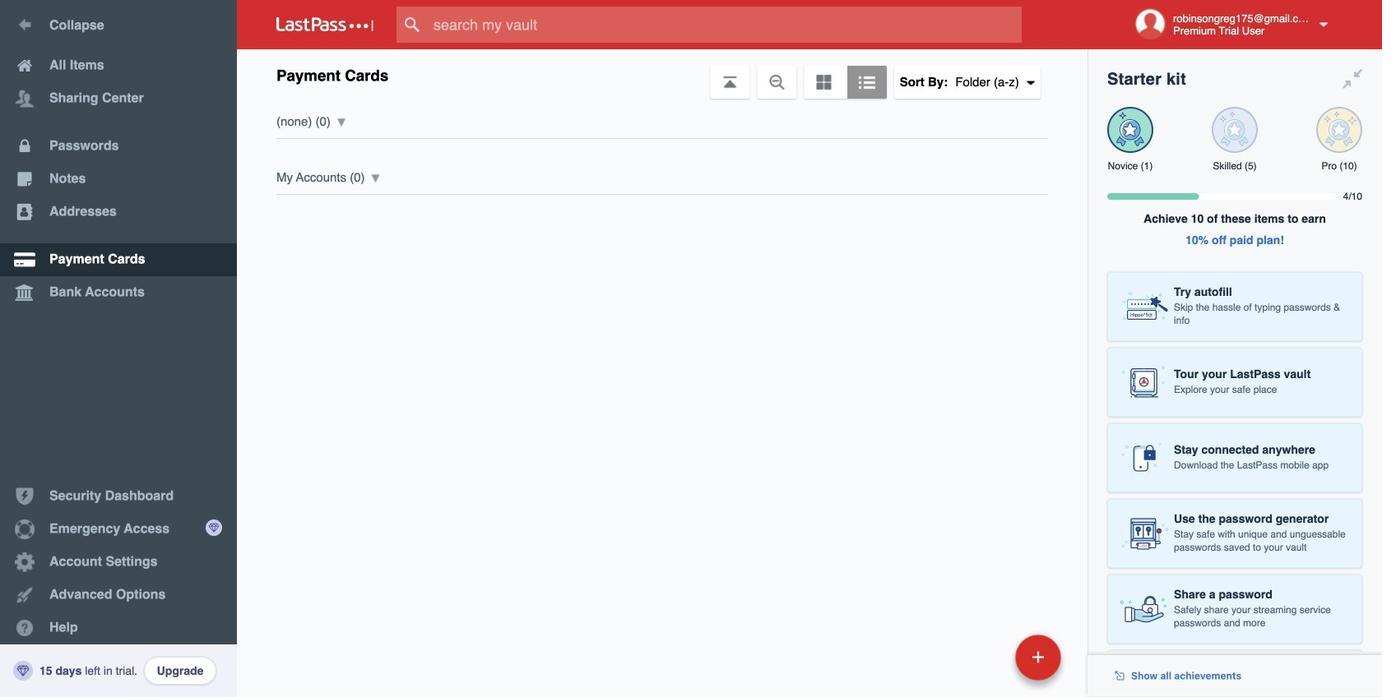 Task type: locate. For each thing, give the bounding box(es) containing it.
main navigation navigation
[[0, 0, 237, 698]]

Search search field
[[397, 7, 1054, 43]]



Task type: describe. For each thing, give the bounding box(es) containing it.
new item element
[[903, 635, 1068, 682]]

vault options navigation
[[237, 49, 1088, 99]]

search my vault text field
[[397, 7, 1054, 43]]

new item navigation
[[903, 630, 1072, 698]]

lastpass image
[[277, 17, 374, 32]]



